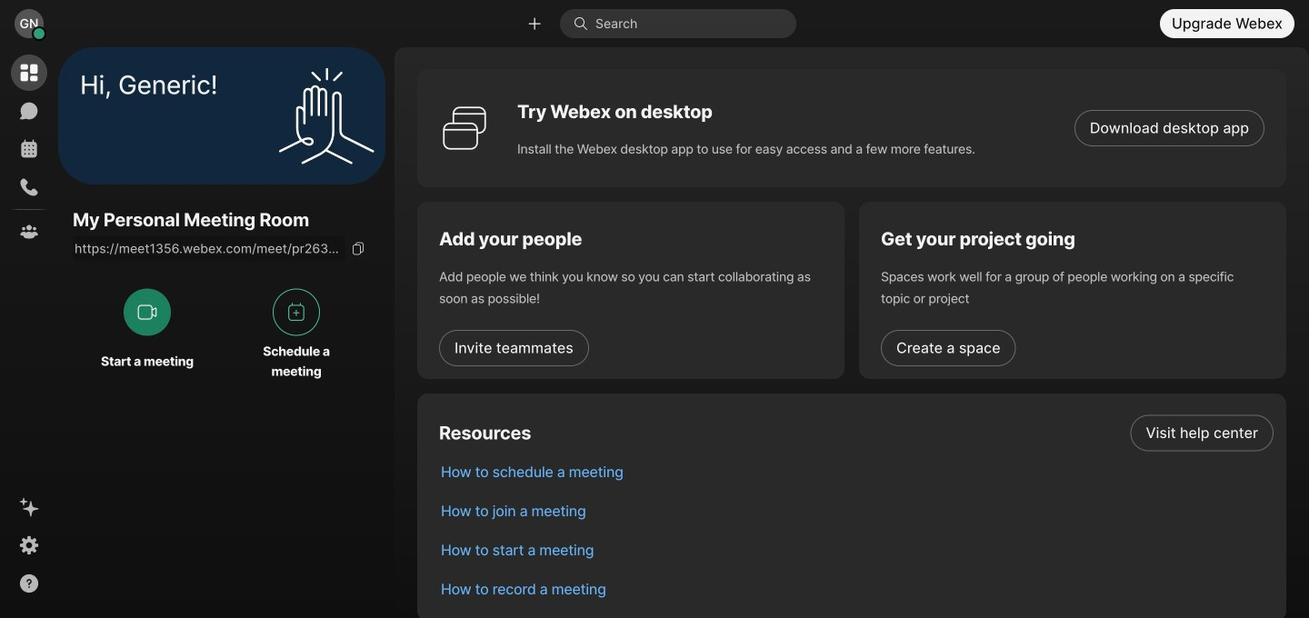 Task type: vqa. For each thing, say whether or not it's contained in the screenshot.
"list item"
yes



Task type: locate. For each thing, give the bounding box(es) containing it.
two hands high fiving image
[[272, 61, 381, 170]]

None text field
[[73, 236, 345, 261]]

4 list item from the top
[[426, 531, 1286, 570]]

navigation
[[0, 47, 58, 618]]

webex tab list
[[11, 55, 47, 250]]

3 list item from the top
[[426, 492, 1286, 531]]

list item
[[426, 414, 1286, 453], [426, 453, 1286, 492], [426, 492, 1286, 531], [426, 531, 1286, 570], [426, 570, 1286, 609]]

2 list item from the top
[[426, 453, 1286, 492]]

1 list item from the top
[[426, 414, 1286, 453]]



Task type: describe. For each thing, give the bounding box(es) containing it.
5 list item from the top
[[426, 570, 1286, 609]]



